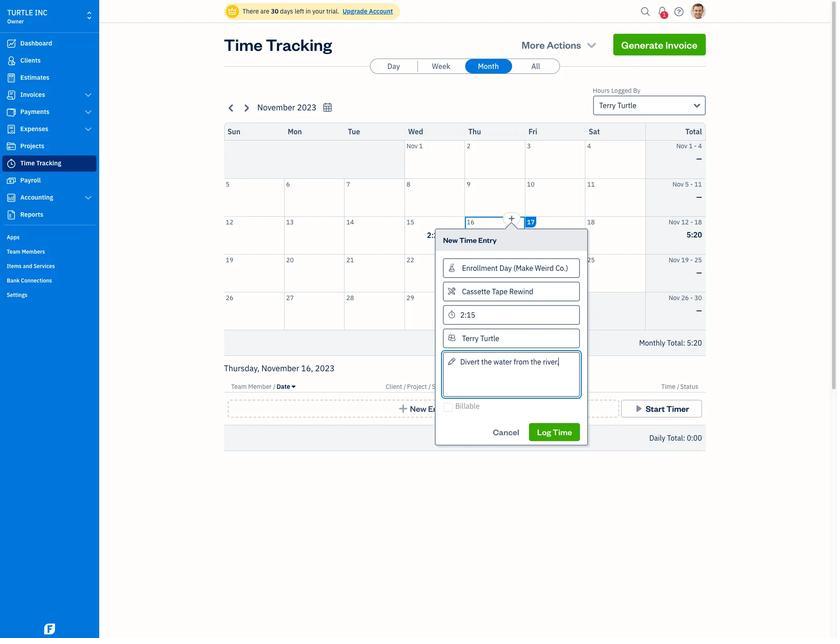 Task type: locate. For each thing, give the bounding box(es) containing it.
thursday, november 16, 2023
[[224, 364, 335, 374]]

time / status
[[662, 383, 699, 391]]

1 horizontal spatial 30
[[467, 294, 475, 302]]

: for monthly total
[[683, 339, 686, 348]]

- for nov 19 - 25 —
[[691, 256, 693, 264]]

tracking down "projects" link on the left of page
[[36, 159, 61, 167]]

1 horizontal spatial 18
[[695, 218, 702, 226]]

11 down 4 button
[[587, 180, 595, 188]]

time tracking down the days
[[224, 34, 332, 55]]

0 vertical spatial :
[[683, 339, 686, 348]]

team down 'apps'
[[7, 249, 20, 255]]

new
[[443, 235, 458, 245], [410, 404, 427, 414]]

by
[[634, 87, 641, 95]]

expense image
[[6, 125, 17, 134]]

tracking inside main element
[[36, 159, 61, 167]]

november up the date
[[262, 364, 299, 374]]

2 — from the top
[[697, 192, 702, 201]]

0 horizontal spatial 30
[[271, 7, 279, 15]]

new for new time entry
[[443, 235, 458, 245]]

0 horizontal spatial 1
[[419, 142, 423, 150]]

0 vertical spatial 5:20
[[687, 230, 702, 239]]

30 button
[[465, 293, 525, 330]]

5 inside 5 button
[[226, 180, 230, 188]]

0 horizontal spatial team
[[7, 249, 20, 255]]

nov down nov 1 - 4 —
[[673, 180, 684, 188]]

1 down wed
[[419, 142, 423, 150]]

1 12 from the left
[[226, 218, 233, 226]]

0 horizontal spatial 12
[[226, 218, 233, 226]]

sun
[[228, 127, 241, 136]]

chevron large down image up "projects" link on the left of page
[[84, 126, 92, 133]]

log time
[[537, 427, 572, 438]]

1 / from the left
[[273, 383, 276, 391]]

generate invoice button
[[613, 34, 706, 55]]

6
[[286, 180, 290, 188]]

2 chevron large down image from the top
[[84, 194, 92, 202]]

search image
[[639, 5, 653, 18]]

2 11 from the left
[[695, 180, 702, 188]]

new right plus icon
[[410, 404, 427, 414]]

30 inside nov 26 - 30 —
[[695, 294, 702, 302]]

chevron large down image down estimates link
[[84, 92, 92, 99]]

project link
[[407, 383, 429, 391]]

nov inside nov 5 - 11 —
[[673, 180, 684, 188]]

1 vertical spatial chevron large down image
[[84, 194, 92, 202]]

projects
[[20, 142, 44, 150]]

/ left the date
[[273, 383, 276, 391]]

cancel button
[[485, 424, 528, 442]]

hours logged by
[[593, 87, 641, 95]]

1 vertical spatial 2023
[[315, 364, 335, 374]]

18 down nov 5 - 11 —
[[695, 218, 702, 226]]

0 vertical spatial new
[[443, 235, 458, 245]]

— inside nov 19 - 25 —
[[697, 268, 702, 277]]

/ left service
[[429, 383, 431, 391]]

total right the monthly
[[667, 339, 683, 348]]

nov 19 - 25 —
[[669, 256, 702, 277]]

payment image
[[6, 108, 17, 117]]

nov down nov 5 - 11 —
[[669, 218, 680, 226]]

chevron large down image up expenses link
[[84, 109, 92, 116]]

0 horizontal spatial 4
[[587, 142, 591, 150]]

19 down nov 12 - 18 5:20
[[682, 256, 689, 264]]

12 inside button
[[226, 218, 233, 226]]

1 horizontal spatial 1
[[663, 11, 666, 18]]

team member /
[[231, 383, 276, 391]]

estimate image
[[6, 74, 17, 83]]

time right log
[[553, 427, 572, 438]]

17
[[527, 218, 535, 226]]

go to help image
[[672, 5, 687, 18]]

all link
[[513, 59, 560, 74]]

1 horizontal spatial new
[[443, 235, 458, 245]]

1 horizontal spatial 12
[[682, 218, 689, 226]]

18 down "11" button
[[587, 218, 595, 226]]

1 horizontal spatial 4
[[699, 142, 702, 150]]

- for nov 1 - 4 —
[[695, 142, 697, 150]]

chevron large down image inside invoices link
[[84, 92, 92, 99]]

nov 1 button
[[405, 141, 465, 178]]

12 down nov 5 - 11 —
[[682, 218, 689, 226]]

/ left status link
[[677, 383, 680, 391]]

Add notes text field
[[443, 352, 580, 397]]

0 horizontal spatial entry
[[428, 404, 449, 414]]

1 horizontal spatial 19
[[682, 256, 689, 264]]

nov inside nov 26 - 30 —
[[669, 294, 680, 302]]

25 down nov 12 - 18 5:20
[[695, 256, 702, 264]]

total for daily total
[[667, 434, 683, 443]]

0 vertical spatial november
[[257, 102, 295, 113]]

thu
[[469, 127, 481, 136]]

time inside button
[[553, 427, 572, 438]]

: right the monthly
[[683, 339, 686, 348]]

chart image
[[6, 194, 17, 203]]

5:20
[[687, 230, 702, 239], [687, 339, 702, 348]]

25
[[587, 256, 595, 264], [695, 256, 702, 264]]

26 down 19 button
[[226, 294, 233, 302]]

4 — from the top
[[697, 306, 702, 315]]

—
[[697, 154, 702, 163], [697, 192, 702, 201], [697, 268, 702, 277], [697, 306, 702, 315]]

1 : from the top
[[683, 339, 686, 348]]

1 vertical spatial tracking
[[36, 159, 61, 167]]

1 horizontal spatial tracking
[[266, 34, 332, 55]]

tue
[[348, 127, 360, 136]]

28
[[347, 294, 354, 302]]

2 horizontal spatial 1
[[689, 142, 693, 150]]

0 vertical spatial total
[[686, 127, 702, 136]]

team inside main element
[[7, 249, 20, 255]]

— up nov 5 - 11 —
[[697, 154, 702, 163]]

nov
[[407, 142, 418, 150], [677, 142, 688, 150], [673, 180, 684, 188], [669, 218, 680, 226], [669, 256, 680, 264], [669, 294, 680, 302]]

1 26 from the left
[[226, 294, 233, 302]]

2023 left choose a date icon at left top
[[297, 102, 317, 113]]

2 5 from the left
[[685, 180, 689, 188]]

0 vertical spatial tracking
[[266, 34, 332, 55]]

chevron large down image
[[84, 126, 92, 133], [84, 194, 92, 202]]

nov inside nov 12 - 18 5:20
[[669, 218, 680, 226]]

chevron large down image for payments
[[84, 109, 92, 116]]

new inside button
[[410, 404, 427, 414]]

nov down wed
[[407, 142, 418, 150]]

team down thursday,
[[231, 383, 247, 391]]

26 inside nov 26 - 30 —
[[682, 294, 689, 302]]

30 down 23 button
[[467, 294, 475, 302]]

2 horizontal spatial 30
[[695, 294, 702, 302]]

1 — from the top
[[697, 154, 702, 163]]

1 left go to help icon
[[663, 11, 666, 18]]

total
[[686, 127, 702, 136], [667, 339, 683, 348], [667, 434, 683, 443]]

: left 0:00
[[683, 434, 686, 443]]

— for nov 26 - 30 —
[[697, 306, 702, 315]]

2 25 from the left
[[695, 256, 702, 264]]

2 : from the top
[[683, 434, 686, 443]]

nov inside nov 19 - 25 —
[[669, 256, 680, 264]]

1 horizontal spatial 5
[[685, 180, 689, 188]]

12 down 5 button
[[226, 218, 233, 226]]

1 horizontal spatial 26
[[682, 294, 689, 302]]

bank connections link
[[2, 274, 97, 287]]

/ left the note
[[454, 383, 457, 391]]

26
[[226, 294, 233, 302], [682, 294, 689, 302]]

-
[[695, 142, 697, 150], [691, 180, 693, 188], [691, 218, 693, 226], [691, 256, 693, 264], [691, 294, 693, 302]]

5 inside nov 5 - 11 —
[[685, 180, 689, 188]]

8 button
[[405, 179, 465, 216]]

log time button
[[529, 424, 580, 442]]

19 button
[[224, 255, 284, 292]]

- for nov 5 - 11 —
[[691, 180, 693, 188]]

/ right client
[[404, 383, 406, 391]]

1 vertical spatial new
[[410, 404, 427, 414]]

3 — from the top
[[697, 268, 702, 277]]

project image
[[6, 142, 17, 151]]

1 up nov 5 - 11 —
[[689, 142, 693, 150]]

nov for nov 1
[[407, 142, 418, 150]]

16
[[467, 218, 475, 226]]

0 horizontal spatial 26
[[226, 294, 233, 302]]

0 horizontal spatial 5
[[226, 180, 230, 188]]

1 4 from the left
[[587, 142, 591, 150]]

1 chevron large down image from the top
[[84, 92, 92, 99]]

time right the timer icon
[[20, 159, 35, 167]]

dashboard link
[[2, 36, 97, 52]]

1 25 from the left
[[587, 256, 595, 264]]

3 / from the left
[[429, 383, 431, 391]]

items
[[7, 263, 22, 270]]

- inside nov 26 - 30 —
[[691, 294, 693, 302]]

more
[[522, 38, 545, 51]]

2 19 from the left
[[682, 256, 689, 264]]

0 horizontal spatial 11
[[587, 180, 595, 188]]

nov inside nov 1 - 4 —
[[677, 142, 688, 150]]

chevron large down image
[[84, 92, 92, 99], [84, 109, 92, 116]]

time tracking inside main element
[[20, 159, 61, 167]]

plus image
[[398, 405, 409, 414]]

services
[[34, 263, 55, 270]]

apps link
[[2, 231, 97, 244]]

entry
[[478, 235, 497, 245], [428, 404, 449, 414]]

nov up nov 5 - 11 —
[[677, 142, 688, 150]]

— up nov 12 - 18 5:20
[[697, 192, 702, 201]]

1 19 from the left
[[226, 256, 233, 264]]

nov 12 - 18 5:20
[[669, 218, 702, 239]]

dashboard image
[[6, 39, 17, 48]]

1 for nov 1
[[419, 142, 423, 150]]

25 down 18 button
[[587, 256, 595, 264]]

there are 30 days left in your trial. upgrade account
[[243, 7, 393, 15]]

daily total : 0:00
[[650, 434, 702, 443]]

2 4 from the left
[[699, 142, 702, 150]]

1 18 from the left
[[587, 218, 595, 226]]

0 vertical spatial chevron large down image
[[84, 126, 92, 133]]

time
[[224, 34, 263, 55], [20, 159, 35, 167], [460, 235, 477, 245], [662, 383, 676, 391], [553, 427, 572, 438]]

19 down 12 button at left
[[226, 256, 233, 264]]

11
[[587, 180, 595, 188], [695, 180, 702, 188]]

time tracking down "projects" link on the left of page
[[20, 159, 61, 167]]

1 vertical spatial :
[[683, 434, 686, 443]]

5:20 up nov 19 - 25 —
[[687, 230, 702, 239]]

19 inside nov 19 - 25 —
[[682, 256, 689, 264]]

1 horizontal spatial time tracking
[[224, 34, 332, 55]]

0 vertical spatial chevron large down image
[[84, 92, 92, 99]]

1 horizontal spatial 11
[[695, 180, 702, 188]]

12 inside nov 12 - 18 5:20
[[682, 218, 689, 226]]

27
[[286, 294, 294, 302]]

nov down nov 12 - 18 5:20
[[669, 256, 680, 264]]

1 vertical spatial time tracking
[[20, 159, 61, 167]]

0 horizontal spatial new
[[410, 404, 427, 414]]

nov inside button
[[407, 142, 418, 150]]

monthly total : 5:20
[[640, 339, 702, 348]]

0 vertical spatial entry
[[478, 235, 497, 245]]

your
[[312, 7, 325, 15]]

time left status link
[[662, 383, 676, 391]]

- inside nov 5 - 11 —
[[691, 180, 693, 188]]

— inside nov 1 - 4 —
[[697, 154, 702, 163]]

10 button
[[525, 179, 585, 216]]

30 right are
[[271, 7, 279, 15]]

2 26 from the left
[[682, 294, 689, 302]]

chevron large down image up reports 'link'
[[84, 194, 92, 202]]

1 inside button
[[419, 142, 423, 150]]

- for nov 12 - 18 5:20
[[691, 218, 693, 226]]

1 vertical spatial chevron large down image
[[84, 109, 92, 116]]

2 12 from the left
[[682, 218, 689, 226]]

26 inside button
[[226, 294, 233, 302]]

more actions
[[522, 38, 581, 51]]

2 vertical spatial total
[[667, 434, 683, 443]]

items and services
[[7, 263, 55, 270]]

nov down nov 19 - 25 —
[[669, 294, 680, 302]]

0 horizontal spatial 18
[[587, 218, 595, 226]]

0 horizontal spatial 19
[[226, 256, 233, 264]]

5:20 down nov 26 - 30 —
[[687, 339, 702, 348]]

days
[[280, 7, 293, 15]]

2 18 from the left
[[695, 218, 702, 226]]

Add a client or project text field
[[444, 259, 580, 277]]

6 button
[[284, 179, 344, 216]]

new right 2:20
[[443, 235, 458, 245]]

chevron large down image inside expenses link
[[84, 126, 92, 133]]

total right daily
[[667, 434, 683, 443]]

dashboard
[[20, 39, 52, 47]]

5 / from the left
[[677, 383, 680, 391]]

client
[[386, 383, 402, 391]]

1 inside dropdown button
[[663, 11, 666, 18]]

26 down nov 19 - 25 —
[[682, 294, 689, 302]]

16 button
[[465, 217, 525, 254]]

12 button
[[224, 217, 284, 254]]

— inside nov 5 - 11 —
[[697, 192, 702, 201]]

0 horizontal spatial 25
[[587, 256, 595, 264]]

30 down nov 19 - 25 —
[[695, 294, 702, 302]]

1 horizontal spatial team
[[231, 383, 247, 391]]

1 5 from the left
[[226, 180, 230, 188]]

choose a date image
[[323, 102, 333, 113]]

3 button
[[525, 141, 585, 178]]

18 inside nov 12 - 18 5:20
[[695, 218, 702, 226]]

29 button
[[405, 293, 465, 330]]

1 vertical spatial total
[[667, 339, 683, 348]]

— up monthly total : 5:20
[[697, 306, 702, 315]]

2 chevron large down image from the top
[[84, 109, 92, 116]]

nov for nov 5 - 11 —
[[673, 180, 684, 188]]

— inside nov 26 - 30 —
[[697, 306, 702, 315]]

24
[[527, 256, 535, 264]]

0 vertical spatial team
[[7, 249, 20, 255]]

generate invoice
[[622, 38, 698, 51]]

1 chevron large down image from the top
[[84, 126, 92, 133]]

8
[[407, 180, 411, 188]]

time tracking
[[224, 34, 332, 55], [20, 159, 61, 167]]

- inside nov 19 - 25 —
[[691, 256, 693, 264]]

1 11 from the left
[[587, 180, 595, 188]]

reports link
[[2, 207, 97, 223]]

— up nov 26 - 30 —
[[697, 268, 702, 277]]

1 vertical spatial team
[[231, 383, 247, 391]]

0 horizontal spatial tracking
[[36, 159, 61, 167]]

total up nov 1 - 4 —
[[686, 127, 702, 136]]

terry
[[599, 101, 616, 110]]

1 vertical spatial entry
[[428, 404, 449, 414]]

1 horizontal spatial 25
[[695, 256, 702, 264]]

— for nov 5 - 11 —
[[697, 192, 702, 201]]

expenses link
[[2, 121, 97, 138]]

1 inside nov 1 - 4 —
[[689, 142, 693, 150]]

accounting link
[[2, 190, 97, 206]]

- inside nov 1 - 4 —
[[695, 142, 697, 150]]

0 vertical spatial time tracking
[[224, 34, 332, 55]]

11 down nov 1 - 4 —
[[695, 180, 702, 188]]

trial.
[[326, 7, 339, 15]]

week link
[[418, 59, 465, 74]]

november right next month icon
[[257, 102, 295, 113]]

11 inside nov 5 - 11 —
[[695, 180, 702, 188]]

2023 right '16,'
[[315, 364, 335, 374]]

0 horizontal spatial time tracking
[[20, 159, 61, 167]]

report image
[[6, 211, 17, 220]]

tracking down left
[[266, 34, 332, 55]]

log
[[537, 427, 551, 438]]

items and services link
[[2, 259, 97, 273]]

team
[[7, 249, 20, 255], [231, 383, 247, 391]]

- inside nov 12 - 18 5:20
[[691, 218, 693, 226]]

november
[[257, 102, 295, 113], [262, 364, 299, 374]]

upgrade
[[343, 7, 368, 15]]

Add a team member text field
[[444, 330, 580, 348]]



Task type: describe. For each thing, give the bounding box(es) containing it.
member
[[248, 383, 272, 391]]

30 inside 30 button
[[467, 294, 475, 302]]

owner
[[7, 18, 24, 25]]

terry turtle button
[[593, 96, 706, 116]]

are
[[260, 7, 270, 15]]

connections
[[21, 277, 52, 284]]

nov 26 - 30 —
[[669, 294, 702, 315]]

28 button
[[345, 293, 405, 330]]

thursday,
[[224, 364, 260, 374]]

18 button
[[586, 217, 645, 254]]

time down there on the top
[[224, 34, 263, 55]]

2 button
[[465, 141, 525, 178]]

time down 16
[[460, 235, 477, 245]]

all
[[532, 62, 540, 71]]

there
[[243, 7, 259, 15]]

7
[[347, 180, 350, 188]]

daily
[[650, 434, 666, 443]]

crown image
[[228, 7, 237, 16]]

service
[[432, 383, 453, 391]]

turtle
[[7, 8, 33, 17]]

1 horizontal spatial entry
[[478, 235, 497, 245]]

status
[[681, 383, 699, 391]]

invoice image
[[6, 91, 17, 100]]

21 button
[[345, 255, 405, 292]]

clients link
[[2, 53, 97, 69]]

time inside main element
[[20, 159, 35, 167]]

1 vertical spatial 5:20
[[687, 339, 702, 348]]

chevrondown image
[[586, 38, 598, 51]]

start timer
[[646, 404, 689, 414]]

15
[[407, 218, 414, 226]]

and
[[23, 263, 32, 270]]

freshbooks image
[[42, 624, 57, 635]]

time tracking link
[[2, 156, 97, 172]]

reports
[[20, 211, 43, 219]]

1 button
[[655, 2, 670, 20]]

25 inside nov 19 - 25 —
[[695, 256, 702, 264]]

invoices
[[20, 91, 45, 99]]

4 inside button
[[587, 142, 591, 150]]

estimates
[[20, 74, 49, 82]]

21
[[347, 256, 354, 264]]

client / project / service / note
[[386, 383, 471, 391]]

13
[[286, 218, 294, 226]]

status link
[[681, 383, 699, 391]]

in
[[306, 7, 311, 15]]

team for team member /
[[231, 383, 247, 391]]

16,
[[301, 364, 313, 374]]

terry turtle
[[599, 101, 637, 110]]

add a time entry image
[[508, 213, 516, 224]]

nov for nov 1 - 4 —
[[677, 142, 688, 150]]

day link
[[370, 59, 417, 74]]

2
[[467, 142, 471, 150]]

clients
[[20, 56, 41, 65]]

hours
[[593, 87, 610, 95]]

23
[[467, 256, 475, 264]]

chevron large down image for expenses
[[84, 126, 92, 133]]

4 / from the left
[[454, 383, 457, 391]]

1 vertical spatial november
[[262, 364, 299, 374]]

money image
[[6, 176, 17, 185]]

29
[[407, 294, 414, 302]]

project
[[407, 383, 427, 391]]

turtle inc owner
[[7, 8, 47, 25]]

note link
[[458, 383, 471, 391]]

13 button
[[284, 217, 344, 254]]

previous month image
[[226, 103, 237, 113]]

day
[[388, 62, 400, 71]]

timer image
[[6, 159, 17, 168]]

: for daily total
[[683, 434, 686, 443]]

new time entry
[[443, 235, 497, 245]]

20
[[286, 256, 294, 264]]

20 button
[[284, 255, 344, 292]]

main element
[[0, 0, 122, 639]]

3
[[527, 142, 531, 150]]

19 inside 19 button
[[226, 256, 233, 264]]

invoice
[[666, 38, 698, 51]]

november 2023
[[257, 102, 317, 113]]

14 button
[[345, 217, 405, 254]]

nov 1
[[407, 142, 423, 150]]

11 button
[[586, 179, 645, 216]]

generate
[[622, 38, 664, 51]]

25 inside 25 button
[[587, 256, 595, 264]]

4 button
[[586, 141, 645, 178]]

9
[[467, 180, 471, 188]]

4 inside nov 1 - 4 —
[[699, 142, 702, 150]]

bank
[[7, 277, 20, 284]]

— for nov 19 - 25 —
[[697, 268, 702, 277]]

start timer button
[[621, 400, 702, 418]]

nov for nov 19 - 25 —
[[669, 256, 680, 264]]

client image
[[6, 56, 17, 65]]

entry inside button
[[428, 404, 449, 414]]

nov for nov 26 - 30 —
[[669, 294, 680, 302]]

10
[[527, 180, 535, 188]]

team for team members
[[7, 249, 20, 255]]

nov for nov 12 - 18 5:20
[[669, 218, 680, 226]]

22
[[407, 256, 414, 264]]

new for new entry
[[410, 404, 427, 414]]

chevron large down image for invoices
[[84, 92, 92, 99]]

turtle
[[618, 101, 637, 110]]

expenses
[[20, 125, 48, 133]]

new entry
[[410, 404, 449, 414]]

timer
[[667, 404, 689, 414]]

accounting
[[20, 194, 53, 202]]

next month image
[[241, 103, 252, 113]]

apps
[[7, 234, 20, 241]]

note
[[458, 383, 471, 391]]

payments link
[[2, 104, 97, 120]]

total for monthly total
[[667, 339, 683, 348]]

upgrade account link
[[341, 7, 393, 15]]

mon
[[288, 127, 302, 136]]

actions
[[547, 38, 581, 51]]

Duration text field
[[443, 305, 580, 325]]

7 button
[[345, 179, 405, 216]]

23 button
[[465, 255, 525, 292]]

nov 1 - 4 —
[[677, 142, 702, 163]]

1 for nov 1 - 4 —
[[689, 142, 693, 150]]

0 vertical spatial 2023
[[297, 102, 317, 113]]

caretdown image
[[292, 384, 296, 391]]

chevron large down image for accounting
[[84, 194, 92, 202]]

2 / from the left
[[404, 383, 406, 391]]

cancel
[[493, 427, 519, 438]]

22 button
[[405, 255, 465, 292]]

- for nov 26 - 30 —
[[691, 294, 693, 302]]

Add a service text field
[[444, 283, 580, 301]]

11 inside button
[[587, 180, 595, 188]]

date
[[277, 383, 290, 391]]

play image
[[634, 405, 644, 414]]

monthly
[[640, 339, 666, 348]]

month link
[[465, 59, 512, 74]]

time link
[[662, 383, 677, 391]]

5:20 inside nov 12 - 18 5:20
[[687, 230, 702, 239]]

— for nov 1 - 4 —
[[697, 154, 702, 163]]

service link
[[432, 383, 454, 391]]

18 inside 18 button
[[587, 218, 595, 226]]

members
[[22, 249, 45, 255]]



Task type: vqa. For each thing, say whether or not it's contained in the screenshot.
The Day
yes



